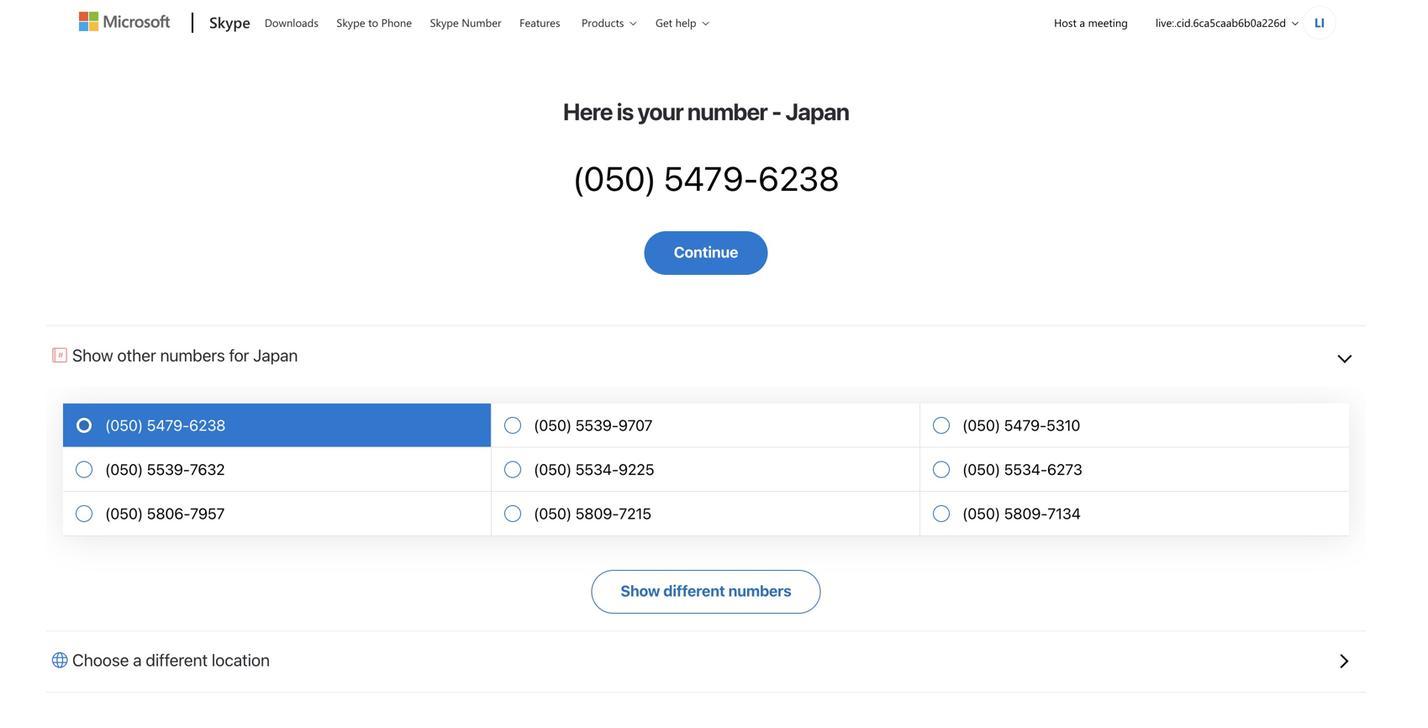 Task type: vqa. For each thing, say whether or not it's contained in the screenshot.
live:.cid.2b003e2295369744
no



Task type: describe. For each thing, give the bounding box(es) containing it.
5310
[[1047, 416, 1081, 434]]

0 5 0 5 5 3 9 7 6 3 2 element
[[105, 461, 225, 479]]

here is your number - japan
[[563, 98, 849, 125]]

(050) down is
[[573, 159, 657, 198]]

5539- for 9707
[[576, 416, 619, 434]]

a for different
[[133, 650, 142, 670]]

-
[[772, 98, 782, 125]]

5809- for 7215
[[576, 505, 619, 523]]

show other numbers for japan
[[72, 345, 298, 365]]

(050) for "(050) 5539-7632" option
[[105, 461, 143, 479]]

(050) 5534-9225 radio
[[492, 448, 921, 492]]

(050) 5809-7215
[[534, 505, 652, 523]]

skype to phone link
[[329, 1, 420, 41]]

0 5 0 5 4 7 9 5 3 1 0 element
[[963, 416, 1081, 434]]

number
[[462, 15, 502, 30]]

0 5 0 5 8 0 9 7 1 3 4 element
[[963, 505, 1081, 523]]

(050) 5539-7632
[[105, 461, 225, 479]]

6273
[[1048, 461, 1083, 479]]

(050) for (050) 5539-9707 option
[[534, 416, 572, 434]]

host a meeting link
[[1040, 1, 1143, 44]]

1 horizontal spatial 5479-
[[664, 159, 759, 198]]

choose a different location button
[[46, 631, 1366, 692]]

skype for skype number
[[430, 15, 459, 30]]

microsoft image
[[79, 12, 170, 31]]

(050) for (050) 5534-9225 option
[[534, 461, 572, 479]]

0 5 0 5 5 3 4 9 2 2 5 element
[[534, 461, 655, 479]]

numbers for other
[[160, 345, 225, 365]]

(050) 5534-6273 radio
[[921, 448, 1350, 492]]

(050) for (050) 5479-5310 option
[[963, 416, 1001, 434]]

7215
[[619, 505, 652, 523]]

7632
[[190, 461, 225, 479]]

host
[[1055, 15, 1077, 30]]

numbers for different
[[729, 582, 792, 600]]

continue
[[674, 243, 739, 261]]

your
[[638, 98, 684, 125]]

downloads
[[265, 15, 319, 30]]

(050) 5809-7134 radio
[[921, 492, 1350, 536]]

5479- for (050) 5479-6238 'radio'
[[147, 416, 189, 434]]

different inside show different numbers button
[[664, 582, 725, 600]]

0 5 0 5 5 3 4 6 2 7 3 element
[[963, 461, 1083, 479]]

skype to phone
[[337, 15, 412, 30]]

help
[[676, 15, 697, 30]]

7134
[[1048, 505, 1081, 523]]

5809- for 7134
[[1005, 505, 1048, 523]]

location
[[212, 650, 270, 670]]

show different numbers button
[[591, 570, 821, 614]]

(050) 5479-5310 radio
[[921, 404, 1350, 448]]

9225
[[619, 461, 655, 479]]

is
[[617, 98, 634, 125]]

here
[[563, 98, 613, 125]]

skype number
[[430, 15, 502, 30]]

5806-
[[147, 505, 190, 523]]

5534- for 9225
[[576, 461, 619, 479]]

skype for skype to phone
[[337, 15, 365, 30]]

(050) 5479-6238 inside 'radio'
[[105, 416, 226, 434]]

(050) for (050) 5479-6238 'radio'
[[105, 416, 143, 434]]

0 5 0 5 8 0 6 7 9 5 7 element
[[105, 505, 225, 523]]



Task type: locate. For each thing, give the bounding box(es) containing it.
(050) for the (050) 5809-7215 radio at the bottom
[[534, 505, 572, 523]]

0 horizontal spatial a
[[133, 650, 142, 670]]

1 5809- from the left
[[576, 505, 619, 523]]

2 5534- from the left
[[1005, 461, 1048, 479]]

numbers
[[160, 345, 225, 365], [729, 582, 792, 600]]

live:.cid.6ca5caab6b0a226d
[[1156, 15, 1287, 30]]

5479- up the (050) 5534-6273
[[1005, 416, 1047, 434]]

show inside dropdown button
[[72, 345, 113, 365]]

5534- inside 0 5 0 5 5 3 4 6 2 7 3 element
[[1005, 461, 1048, 479]]

5539-
[[576, 416, 619, 434], [147, 461, 190, 479]]

1 vertical spatial different
[[146, 650, 208, 670]]

different up choose a different location dropdown button
[[664, 582, 725, 600]]

(050)
[[573, 159, 657, 198], [105, 416, 143, 434], [534, 416, 572, 434], [963, 416, 1001, 434], [105, 461, 143, 479], [534, 461, 572, 479], [963, 461, 1001, 479], [105, 505, 143, 523], [534, 505, 572, 523], [963, 505, 1001, 523]]

(050) 5809-7215 radio
[[492, 492, 921, 536]]

(050) inside 0 5 0 5 5 3 9 7 6 3 2 element
[[105, 461, 143, 479]]

(050) up (050) 5806-7957
[[105, 461, 143, 479]]

1 horizontal spatial 5534-
[[1005, 461, 1048, 479]]

1 horizontal spatial japan
[[786, 98, 849, 125]]

features link
[[512, 1, 568, 41]]

0 horizontal spatial show
[[72, 345, 113, 365]]

skype left "to"
[[337, 15, 365, 30]]

5809- down 0 5 0 5 5 3 4 9 2 2 5 element
[[576, 505, 619, 523]]

japan right the for
[[253, 345, 298, 365]]

1 horizontal spatial a
[[1080, 15, 1086, 30]]

0 vertical spatial show
[[72, 345, 113, 365]]

0 5 0 5 4 7 9 6 2 3 8 element
[[105, 416, 226, 434]]

a inside dropdown button
[[133, 650, 142, 670]]

1 horizontal spatial 5809-
[[1005, 505, 1048, 523]]

5809- inside 0 5 0 5 8 0 9 7 1 3 4 element
[[1005, 505, 1048, 523]]

5539- for 7632
[[147, 461, 190, 479]]

get
[[656, 15, 673, 30]]

0 5 0 5 5 3 9 9 7 0 7 element
[[534, 416, 653, 434]]

0 horizontal spatial 5539-
[[147, 461, 190, 479]]

1 horizontal spatial numbers
[[729, 582, 792, 600]]

choose
[[72, 650, 129, 670]]

(050) 5534-6273
[[963, 461, 1083, 479]]

skype for skype
[[209, 12, 250, 32]]

show down the 7215
[[621, 582, 660, 600]]

show for show different numbers
[[621, 582, 660, 600]]

skype link
[[201, 1, 255, 46]]

show other numbers for japan button
[[46, 325, 1366, 387]]

(050) up the (050) 5539-7632
[[105, 416, 143, 434]]

5479- inside 0 5 0 5 4 7 9 5 3 1 0 element
[[1005, 416, 1047, 434]]

meeting
[[1089, 15, 1128, 30]]

skype left number
[[430, 15, 459, 30]]

5479- for (050) 5479-5310 option
[[1005, 416, 1047, 434]]

different left location
[[146, 650, 208, 670]]

6238 inside 0 5 0 5 4 7 9 6 2 3 8 element
[[189, 416, 226, 434]]

5809- down 0 5 0 5 5 3 4 6 2 7 3 element
[[1005, 505, 1048, 523]]

5479- down here is your number - japan
[[664, 159, 759, 198]]

a for meeting
[[1080, 15, 1086, 30]]

2 horizontal spatial skype
[[430, 15, 459, 30]]

(050) inside 0 5 0 5 8 0 9 7 2 1 5 element
[[534, 505, 572, 523]]

japan right "-"
[[786, 98, 849, 125]]

1 horizontal spatial skype
[[337, 15, 365, 30]]

products button
[[571, 1, 650, 44]]

get help button
[[645, 1, 723, 44]]

show for show other numbers for japan
[[72, 345, 113, 365]]

(050) 5479-6238 up the (050) 5539-7632
[[105, 416, 226, 434]]

other
[[117, 345, 156, 365]]

show
[[72, 345, 113, 365], [621, 582, 660, 600]]

(050) inside 0 5 0 5 4 7 9 6 2 3 8 element
[[105, 416, 143, 434]]

5534- inside 0 5 0 5 5 3 4 9 2 2 5 element
[[576, 461, 619, 479]]

6238 down "-"
[[759, 159, 840, 198]]

5479- inside 0 5 0 5 4 7 9 6 2 3 8 element
[[147, 416, 189, 434]]

1 vertical spatial japan
[[253, 345, 298, 365]]

different inside choose a different location dropdown button
[[146, 650, 208, 670]]

numbers inside dropdown button
[[160, 345, 225, 365]]

0 vertical spatial numbers
[[160, 345, 225, 365]]

numbers inside button
[[729, 582, 792, 600]]

downloads link
[[257, 1, 326, 41]]

0 horizontal spatial 6238
[[189, 416, 226, 434]]

0 vertical spatial a
[[1080, 15, 1086, 30]]

1 horizontal spatial (050) 5479-6238
[[573, 159, 840, 198]]

0 horizontal spatial skype
[[209, 12, 250, 32]]

japan
[[786, 98, 849, 125], [253, 345, 298, 365]]

(050) inside 0 5 0 5 8 0 9 7 1 3 4 element
[[963, 505, 1001, 523]]

a
[[1080, 15, 1086, 30], [133, 650, 142, 670]]

5534- for 6273
[[1005, 461, 1048, 479]]

1 vertical spatial a
[[133, 650, 142, 670]]

(050) 5479-6238 down here is your number - japan
[[573, 159, 840, 198]]

0 vertical spatial 6238
[[759, 159, 840, 198]]

6238 up 7632
[[189, 416, 226, 434]]

0 horizontal spatial 5534-
[[576, 461, 619, 479]]

features
[[520, 15, 560, 30]]

1 horizontal spatial 5539-
[[576, 416, 619, 434]]

(050) inside 0 5 0 5 4 7 9 5 3 1 0 element
[[963, 416, 1001, 434]]

5534- down 0 5 0 5 5 3 9 9 7 0 7 element
[[576, 461, 619, 479]]

(050) up (050) 5534-9225
[[534, 416, 572, 434]]

0 5 0 5 8 0 9 7 2 1 5 element
[[534, 505, 652, 523]]

9707
[[619, 416, 653, 434]]

5539- inside 0 5 0 5 5 3 9 9 7 0 7 element
[[576, 416, 619, 434]]

(050) down 0 5 0 5 5 3 4 6 2 7 3 element
[[963, 505, 1001, 523]]

5534- down 0 5 0 5 4 7 9 5 3 1 0 element
[[1005, 461, 1048, 479]]

1 vertical spatial 5539-
[[147, 461, 190, 479]]

skype
[[209, 12, 250, 32], [337, 15, 365, 30], [430, 15, 459, 30]]

(050) 5479-6238 radio
[[63, 404, 492, 448]]

a right host
[[1080, 15, 1086, 30]]

to
[[368, 15, 378, 30]]

(050) 5809-7134
[[963, 505, 1081, 523]]

(050) 5806-7957 radio
[[63, 492, 492, 536]]

skype inside skype to phone link
[[337, 15, 365, 30]]

(050) inside 0 5 0 5 5 3 9 9 7 0 7 element
[[534, 416, 572, 434]]

number
[[688, 98, 768, 125]]

(050) inside 0 5 0 5 5 3 4 9 2 2 5 element
[[534, 461, 572, 479]]

0 horizontal spatial japan
[[253, 345, 298, 365]]

0 vertical spatial (050) 5479-6238
[[573, 159, 840, 198]]

0 vertical spatial different
[[664, 582, 725, 600]]

(050) 5806-7957
[[105, 505, 225, 523]]

(050) down 0 5 0 5 4 7 9 5 3 1 0 element
[[963, 461, 1001, 479]]

5479- up the (050) 5539-7632
[[147, 416, 189, 434]]

(050) left 5806-
[[105, 505, 143, 523]]

(050) down 0 5 0 5 5 3 4 9 2 2 5 element
[[534, 505, 572, 523]]

(050) for (050) 5809-7134 option
[[963, 505, 1001, 523]]

(050) for (050) 5534-6273 radio
[[963, 461, 1001, 479]]

0 horizontal spatial 5809-
[[576, 505, 619, 523]]

show inside button
[[621, 582, 660, 600]]

(050) 5539-9707 radio
[[492, 404, 921, 448]]

show left other at the left of page
[[72, 345, 113, 365]]

(050) inside 0 5 0 5 8 0 6 7 9 5 7 element
[[105, 505, 143, 523]]

2 horizontal spatial 5479-
[[1005, 416, 1047, 434]]

continue button
[[645, 231, 768, 275]]

1 vertical spatial numbers
[[729, 582, 792, 600]]

li
[[1315, 14, 1325, 31]]

products
[[582, 15, 624, 30]]

5539- up (050) 5534-9225
[[576, 416, 619, 434]]

collapse-suggested-numbers option group
[[63, 404, 1350, 536]]

5479-
[[664, 159, 759, 198], [147, 416, 189, 434], [1005, 416, 1047, 434]]

5534-
[[576, 461, 619, 479], [1005, 461, 1048, 479]]

1 5534- from the left
[[576, 461, 619, 479]]

phone
[[381, 15, 412, 30]]

skype inside skype link
[[209, 12, 250, 32]]

1 horizontal spatial show
[[621, 582, 660, 600]]

0 horizontal spatial (050) 5479-6238
[[105, 416, 226, 434]]

(050) 5534-9225
[[534, 461, 655, 479]]

a right choose
[[133, 650, 142, 670]]

7957
[[190, 505, 225, 523]]

0 horizontal spatial numbers
[[160, 345, 225, 365]]

0 vertical spatial 5539-
[[576, 416, 619, 434]]

japan inside show other numbers for japan dropdown button
[[253, 345, 298, 365]]

1 horizontal spatial different
[[664, 582, 725, 600]]

host a meeting
[[1055, 15, 1128, 30]]

for
[[229, 345, 249, 365]]

(050) 5539-9707
[[534, 416, 653, 434]]

5539- up 5806-
[[147, 461, 190, 479]]

0 horizontal spatial 5479-
[[147, 416, 189, 434]]

(050) 5539-7632 radio
[[63, 448, 492, 492]]

5809-
[[576, 505, 619, 523], [1005, 505, 1048, 523]]

choose a different location
[[72, 650, 270, 670]]

get help
[[656, 15, 697, 30]]

1 vertical spatial (050) 5479-6238
[[105, 416, 226, 434]]

(050) up (050) 5809-7215
[[534, 461, 572, 479]]

(050) 5479-5310
[[963, 416, 1081, 434]]

(050) 5479-6238
[[573, 159, 840, 198], [105, 416, 226, 434]]

1 vertical spatial 6238
[[189, 416, 226, 434]]

(050) inside 0 5 0 5 5 3 4 6 2 7 3 element
[[963, 461, 1001, 479]]

6238
[[759, 159, 840, 198], [189, 416, 226, 434]]

5539- inside 0 5 0 5 5 3 9 7 6 3 2 element
[[147, 461, 190, 479]]

2 5809- from the left
[[1005, 505, 1048, 523]]

0 vertical spatial japan
[[786, 98, 849, 125]]

0 horizontal spatial different
[[146, 650, 208, 670]]

5809- inside 0 5 0 5 8 0 9 7 2 1 5 element
[[576, 505, 619, 523]]

skype left downloads
[[209, 12, 250, 32]]

different
[[664, 582, 725, 600], [146, 650, 208, 670]]

skype inside skype number link
[[430, 15, 459, 30]]

skype number link
[[423, 1, 509, 41]]

1 horizontal spatial 6238
[[759, 159, 840, 198]]

(050) up the (050) 5534-6273
[[963, 416, 1001, 434]]

show different numbers
[[621, 582, 792, 600]]

1 vertical spatial show
[[621, 582, 660, 600]]

(050) for (050) 5806-7957 radio
[[105, 505, 143, 523]]



